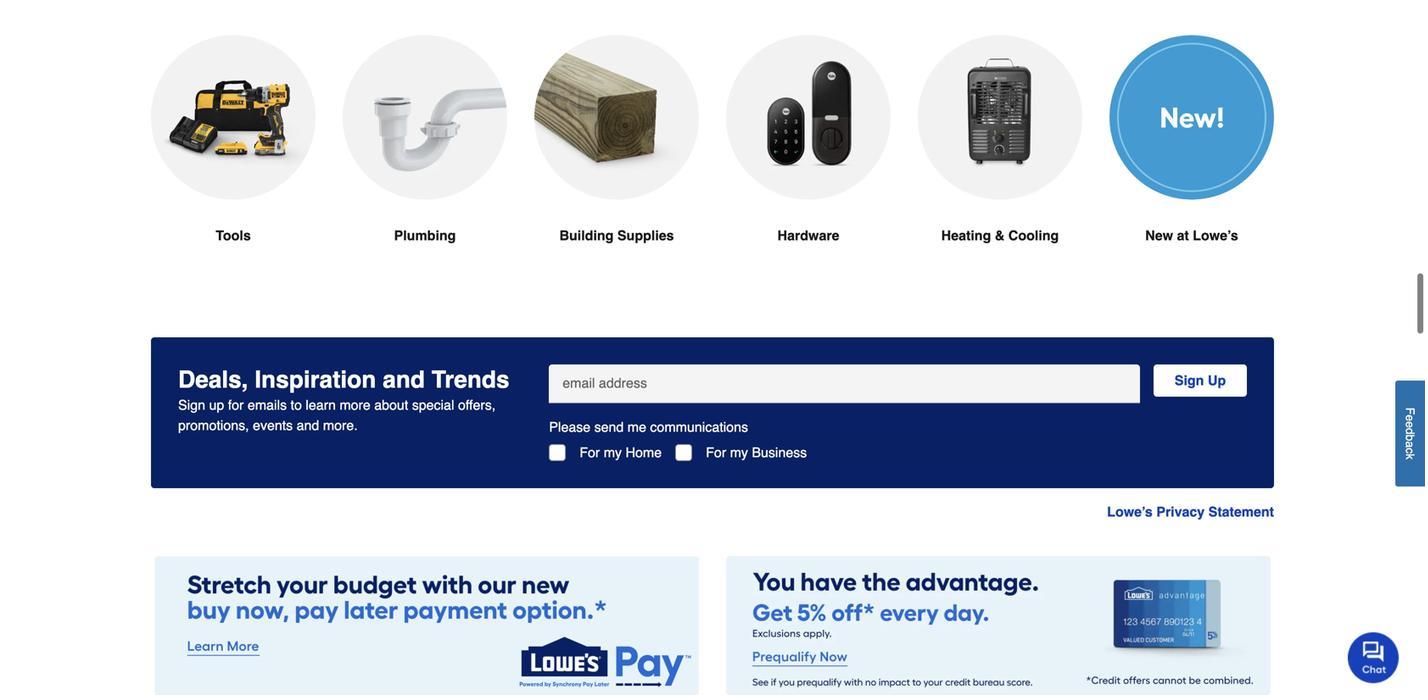 Task type: locate. For each thing, give the bounding box(es) containing it.
1 my from the left
[[604, 445, 622, 461]]

for for for my home
[[580, 445, 600, 461]]

lowe's privacy statement
[[1108, 504, 1275, 520]]

my for home
[[604, 445, 622, 461]]

1 for from the left
[[580, 445, 600, 461]]

1 horizontal spatial lowe's
[[1193, 228, 1239, 243]]

and
[[383, 367, 425, 394], [297, 418, 319, 434]]

home
[[626, 445, 662, 461]]

sign left "up"
[[178, 397, 205, 413]]

lowe's right at
[[1193, 228, 1239, 243]]

0 vertical spatial lowe's
[[1193, 228, 1239, 243]]

send
[[595, 420, 624, 435]]

and up the about
[[383, 367, 425, 394]]

e up d
[[1404, 415, 1418, 422]]

sign up
[[1175, 373, 1226, 389]]

up
[[209, 397, 224, 413]]

sign
[[1175, 373, 1205, 389], [178, 397, 205, 413]]

1 horizontal spatial for
[[706, 445, 727, 461]]

emails
[[248, 397, 287, 413]]

2 my from the left
[[730, 445, 748, 461]]

0 vertical spatial sign
[[1175, 373, 1205, 389]]

heating & cooling
[[942, 228, 1059, 243]]

deals, inspiration and trends sign up for emails to learn more about special offers, promotions, events and more.
[[178, 367, 510, 434]]

1 horizontal spatial sign
[[1175, 373, 1205, 389]]

2 for from the left
[[706, 445, 727, 461]]

e up b
[[1404, 422, 1418, 428]]

for for for my business
[[706, 445, 727, 461]]

1 vertical spatial and
[[297, 418, 319, 434]]

sign inside button
[[1175, 373, 1205, 389]]

b
[[1404, 435, 1418, 442]]

1 vertical spatial lowe's
[[1108, 504, 1153, 520]]

please send me communications
[[549, 420, 748, 435]]

for down communications
[[706, 445, 727, 461]]

for down send
[[580, 445, 600, 461]]

special
[[412, 397, 454, 413]]

sign left up
[[1175, 373, 1205, 389]]

a dewalt cordless drill with batteries, a charger and a soft case. image
[[151, 35, 316, 200]]

my left business
[[730, 445, 748, 461]]

0 horizontal spatial my
[[604, 445, 622, 461]]

heating & cooling link
[[918, 35, 1083, 287]]

0 horizontal spatial and
[[297, 418, 319, 434]]

a
[[1404, 442, 1418, 448]]

and down to
[[297, 418, 319, 434]]

lowe's
[[1193, 228, 1239, 243], [1108, 504, 1153, 520]]

chat invite button image
[[1348, 632, 1400, 684]]

statement
[[1209, 504, 1275, 520]]

lowe's left privacy in the right bottom of the page
[[1108, 504, 1153, 520]]

emailAddress text field
[[556, 365, 1134, 394]]

1 horizontal spatial my
[[730, 445, 748, 461]]

for
[[580, 445, 600, 461], [706, 445, 727, 461]]

0 horizontal spatial for
[[580, 445, 600, 461]]

1 vertical spatial sign
[[178, 397, 205, 413]]

supplies
[[618, 228, 674, 243]]

my
[[604, 445, 622, 461], [730, 445, 748, 461]]

0 horizontal spatial sign
[[178, 397, 205, 413]]

hardware
[[778, 228, 840, 243]]

you have the advantage. 5 percent off every day. exclusions apply. image
[[726, 557, 1271, 696]]

my down send
[[604, 445, 622, 461]]

deals,
[[178, 367, 248, 394]]

tools
[[216, 228, 251, 243]]

sign up button
[[1154, 365, 1247, 397]]

1 e from the top
[[1404, 415, 1418, 422]]

new
[[1146, 228, 1174, 243]]

0 vertical spatial and
[[383, 367, 425, 394]]

e
[[1404, 415, 1418, 422], [1404, 422, 1418, 428]]

for my business
[[706, 445, 807, 461]]



Task type: vqa. For each thing, say whether or not it's contained in the screenshot.
"New at Lowe's"
yes



Task type: describe. For each thing, give the bounding box(es) containing it.
learn
[[306, 397, 336, 413]]

communications
[[650, 420, 748, 435]]

a white p v c p-trap. image
[[343, 35, 507, 200]]

please
[[549, 420, 591, 435]]

building supplies link
[[535, 35, 699, 287]]

privacy
[[1157, 504, 1205, 520]]

for my home
[[580, 445, 662, 461]]

business
[[752, 445, 807, 461]]

2 e from the top
[[1404, 422, 1418, 428]]

f e e d b a c k button
[[1396, 381, 1426, 487]]

up
[[1208, 373, 1226, 389]]

tools link
[[151, 35, 316, 287]]

to
[[291, 397, 302, 413]]

offers,
[[458, 397, 496, 413]]

&
[[995, 228, 1005, 243]]

inspiration
[[255, 367, 376, 394]]

more.
[[323, 418, 358, 434]]

more
[[340, 397, 371, 413]]

trends
[[432, 367, 510, 394]]

new. image
[[1110, 35, 1275, 200]]

lowe's pay. stretch your budget with our new buy now, pay later payment option. image
[[154, 557, 699, 696]]

0 horizontal spatial lowe's
[[1108, 504, 1153, 520]]

new at lowe's
[[1146, 228, 1239, 243]]

plumbing
[[394, 228, 456, 243]]

d
[[1404, 428, 1418, 435]]

about
[[374, 397, 408, 413]]

lowe's privacy statement link
[[1108, 504, 1275, 520]]

hardware link
[[726, 35, 891, 287]]

f e e d b a c k
[[1404, 408, 1418, 460]]

cooling
[[1009, 228, 1059, 243]]

a black indoor utility heater with a thermostat. image
[[918, 35, 1083, 200]]

1 horizontal spatial and
[[383, 367, 425, 394]]

new at lowe's link
[[1110, 35, 1275, 287]]

c
[[1404, 448, 1418, 454]]

a black yale electronic deadbolt with a keypad. image
[[726, 35, 891, 200]]

promotions,
[[178, 418, 249, 434]]

my for business
[[730, 445, 748, 461]]

heating
[[942, 228, 991, 243]]

an end section of a four-by-four pressure treated post. image
[[535, 35, 699, 200]]

sign inside deals, inspiration and trends sign up for emails to learn more about special offers, promotions, events and more.
[[178, 397, 205, 413]]

at
[[1177, 228, 1190, 243]]

f
[[1404, 408, 1418, 415]]

k
[[1404, 454, 1418, 460]]

lowe's inside new at lowe's link
[[1193, 228, 1239, 243]]

building
[[560, 228, 614, 243]]

building supplies
[[560, 228, 674, 243]]

events
[[253, 418, 293, 434]]

plumbing link
[[343, 35, 507, 287]]

me
[[628, 420, 647, 435]]

for
[[228, 397, 244, 413]]



